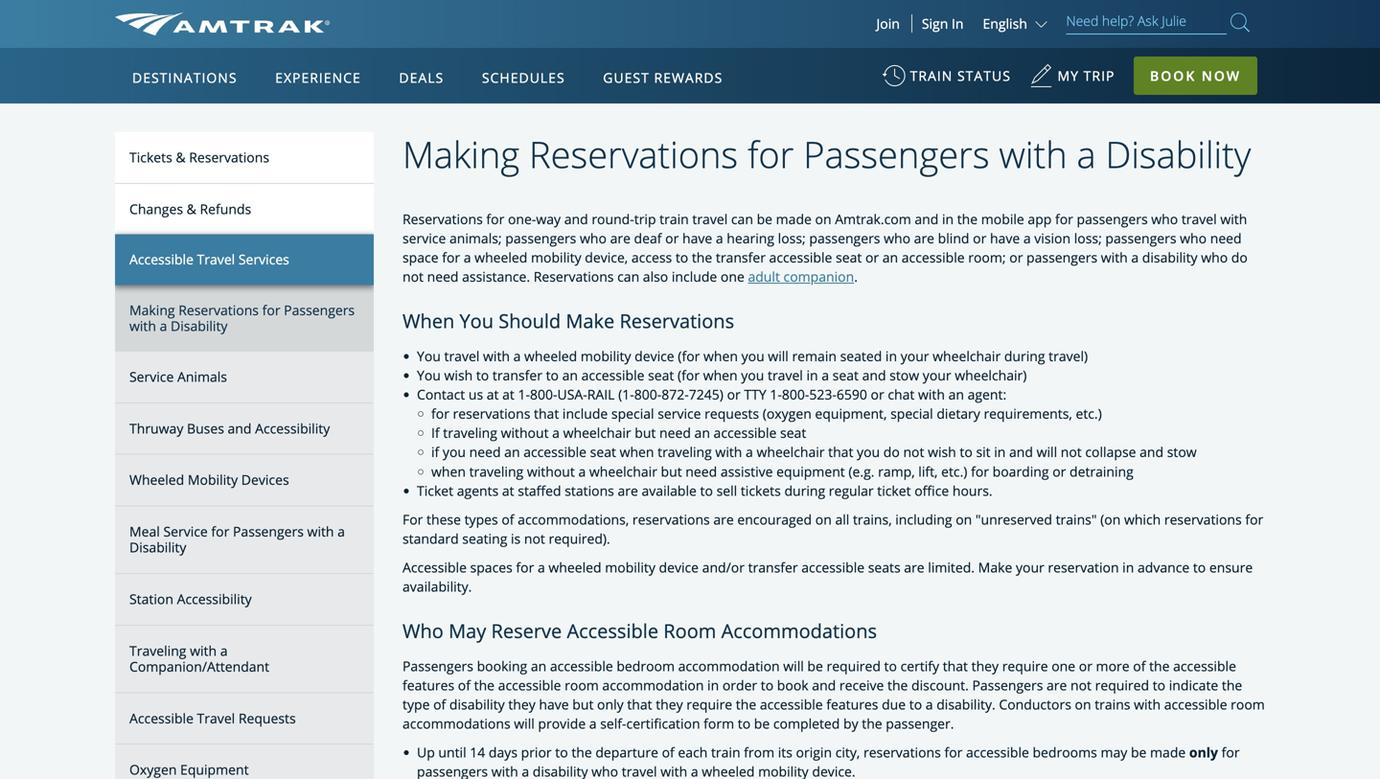Task type: locate. For each thing, give the bounding box(es) containing it.
wish up us
[[444, 366, 473, 385]]

at
[[487, 386, 499, 404], [503, 386, 515, 404], [502, 482, 515, 500]]

0 horizontal spatial &
[[176, 148, 186, 166]]

that up (e.g.
[[829, 443, 854, 461]]

book now button
[[1134, 57, 1258, 95]]

during
[[1005, 347, 1046, 365], [785, 482, 826, 500]]

conductors
[[999, 696, 1072, 714]]

0 horizontal spatial made
[[776, 210, 812, 228]]

0 vertical spatial without
[[501, 424, 549, 442]]

1 horizontal spatial do
[[1232, 248, 1248, 267]]

device inside you travel with a wheeled mobility device (for when you will remain seated in your wheelchair during travel) you wish to transfer to an accessible seat (for when you travel in a seat and stow your wheelchair) contact us at at 1-800-usa-rail (1-800-872-7245) or tty 1-800-523-6590 or chat with an agent: for reservations that include special service requests (oxygen equipment, special dietary requirements, etc.) if traveling without a wheelchair but need an accessible seat if you need an accessible seat when traveling with a wheelchair that you do not wish to sit in and will not collapse and stow when traveling without a wheelchair but need assistive equipment (e.g. ramp, lift, etc.) for boarding or detraining ticket agents at staffed stations are available to sell tickets during regular ticket office hours.
[[635, 347, 675, 365]]

.
[[855, 268, 858, 286]]

for
[[403, 510, 423, 529]]

can up hearing
[[731, 210, 754, 228]]

2 horizontal spatial 800-
[[782, 386, 810, 404]]

now
[[1202, 67, 1242, 85]]

1 special from the left
[[612, 405, 654, 423]]

0 horizontal spatial room
[[565, 676, 599, 695]]

wheelchair)
[[955, 366, 1027, 385]]

transfer down hearing
[[716, 248, 766, 267]]

0 vertical spatial one
[[721, 268, 745, 286]]

disability inside meal service for passengers with a disability
[[129, 539, 186, 557]]

are inside accessible spaces for a wheeled mobility device and/or transfer accessible seats are limited. make your reservation in advance to ensure availability.
[[904, 558, 925, 577]]

1 horizontal spatial accessibility
[[255, 419, 330, 438]]

seat up .
[[836, 248, 862, 267]]

who inside for passengers with a disability who travel with a wheeled mobility device.
[[592, 763, 619, 780]]

devices
[[241, 471, 289, 489]]

1 vertical spatial include
[[563, 405, 608, 423]]

animals
[[177, 368, 227, 386]]

origin
[[796, 744, 832, 762]]

with inside meal service for passengers with a disability
[[307, 522, 334, 541]]

0 horizontal spatial accessibility
[[177, 590, 252, 608]]

travel left the requests
[[197, 709, 235, 728]]

1 vertical spatial device
[[659, 558, 699, 577]]

but
[[635, 424, 656, 442], [661, 462, 682, 481], [573, 696, 594, 714]]

1 horizontal spatial train
[[711, 744, 741, 762]]

join
[[877, 14, 900, 33]]

not down space
[[403, 268, 424, 286]]

sign in
[[922, 14, 964, 33]]

1 vertical spatial &
[[187, 200, 196, 218]]

0 vertical spatial made
[[776, 210, 812, 228]]

and down seated
[[863, 366, 887, 385]]

1 vertical spatial required
[[1096, 676, 1150, 695]]

they up certification
[[656, 696, 683, 714]]

0 horizontal spatial making
[[129, 301, 175, 319]]

days
[[489, 744, 518, 762]]

tickets
[[741, 482, 781, 500]]

reservations
[[529, 129, 738, 179], [189, 148, 269, 166], [403, 210, 483, 228], [534, 268, 614, 286], [179, 301, 259, 319], [620, 308, 735, 334]]

tty
[[744, 386, 767, 404]]

0 horizontal spatial service
[[403, 229, 446, 247]]

& for changes
[[187, 200, 196, 218]]

2 vertical spatial your
[[1016, 558, 1045, 577]]

passengers down services
[[284, 301, 355, 319]]

1 horizontal spatial during
[[1005, 347, 1046, 365]]

banner
[[0, 0, 1381, 443]]

require
[[1003, 657, 1049, 675], [687, 696, 733, 714]]

destinations button
[[125, 51, 245, 105]]

0 horizontal spatial one
[[721, 268, 745, 286]]

traveling
[[443, 424, 498, 442], [658, 443, 712, 461], [469, 462, 524, 481]]

2 vertical spatial traveling
[[469, 462, 524, 481]]

ensure
[[1210, 558, 1253, 577]]

disability
[[1106, 129, 1252, 179], [171, 317, 228, 335], [129, 539, 186, 557]]

1 horizontal spatial 1-
[[770, 386, 782, 404]]

accessible up oxygen
[[129, 709, 194, 728]]

an right booking
[[531, 657, 547, 675]]

0 vertical spatial disability
[[1106, 129, 1252, 179]]

1 horizontal spatial special
[[891, 405, 934, 423]]

1 vertical spatial make
[[979, 558, 1013, 577]]

reservations inside you travel with a wheeled mobility device (for when you will remain seated in your wheelchair during travel) you wish to transfer to an accessible seat (for when you travel in a seat and stow your wheelchair) contact us at at 1-800-usa-rail (1-800-872-7245) or tty 1-800-523-6590 or chat with an agent: for reservations that include special service requests (oxygen equipment, special dietary requirements, etc.) if traveling without a wheelchair but need an accessible seat if you need an accessible seat when traveling with a wheelchair that you do not wish to sit in and will not collapse and stow when traveling without a wheelchair but need assistive equipment (e.g. ramp, lift, etc.) for boarding or detraining ticket agents at staffed stations are available to sell tickets during regular ticket office hours.
[[453, 405, 531, 423]]

service up space
[[403, 229, 446, 247]]

special down "chat"
[[891, 405, 934, 423]]

1 horizontal spatial require
[[1003, 657, 1049, 675]]

wheeled
[[475, 248, 528, 267], [525, 347, 577, 365], [549, 558, 602, 577], [702, 763, 755, 780]]

only inside passengers booking an accessible bedroom accommodation will be required to certify that they require one or more of the accessible features of the accessible room accommodation in order to book and receive the discount. passengers are not required to indicate the type of disability they have but only that they require the accessible features due to a disability. conductors on trains with accessible room accommodations will provide a self-certification form to be completed by the passenger.
[[597, 696, 624, 714]]

one up conductors
[[1052, 657, 1076, 675]]

are down the sell
[[714, 510, 734, 529]]

equipment
[[777, 462, 845, 481]]

0 horizontal spatial make
[[566, 308, 615, 334]]

0 horizontal spatial disability
[[450, 696, 505, 714]]

0 vertical spatial include
[[672, 268, 717, 286]]

accessible down "changes"
[[129, 250, 194, 269]]

not inside reservations for one-way and round-trip train travel can be made on amtrak.com and in the mobile app for passengers who travel with service animals; passengers who are deaf or have a hearing loss; passengers who are blind or have a vision loss; passengers who need space for a wheeled mobility device, access to the transfer accessible seat or an accessible room; or passengers with a disability who do not need assistance. reservations can also include one
[[403, 268, 424, 286]]

in inside accessible spaces for a wheeled mobility device and/or transfer accessible seats are limited. make your reservation in advance to ensure availability.
[[1123, 558, 1135, 577]]

0 horizontal spatial special
[[612, 405, 654, 423]]

reservations up animals;
[[403, 210, 483, 228]]

made right "may"
[[1151, 744, 1186, 762]]

in left order
[[708, 676, 719, 695]]

your up dietary
[[923, 366, 952, 385]]

you right when
[[460, 308, 494, 334]]

0 vertical spatial stow
[[890, 366, 920, 385]]

join button
[[865, 14, 913, 33]]

to right form
[[738, 715, 751, 733]]

2 horizontal spatial but
[[661, 462, 682, 481]]

0 vertical spatial do
[[1232, 248, 1248, 267]]

& left refunds
[[187, 200, 196, 218]]

0 horizontal spatial include
[[563, 405, 608, 423]]

0 vertical spatial service
[[129, 368, 174, 386]]

mobility down required).
[[605, 558, 656, 577]]

required down more
[[1096, 676, 1150, 695]]

require up form
[[687, 696, 733, 714]]

800- left rail
[[530, 386, 558, 404]]

or right room;
[[1010, 248, 1024, 267]]

you down when
[[417, 347, 441, 365]]

2 vertical spatial but
[[573, 696, 594, 714]]

0 vertical spatial wish
[[444, 366, 473, 385]]

during down equipment
[[785, 482, 826, 500]]

0 horizontal spatial can
[[618, 268, 640, 286]]

not inside for these types of accommodations, reservations are encouraged on all trains, including on "unreserved trains" (on which reservations for standard seating is not required).
[[524, 530, 545, 548]]

2 vertical spatial disability
[[533, 763, 588, 780]]

accessible down blind
[[902, 248, 965, 267]]

transfer down the encouraged
[[748, 558, 798, 577]]

accommodation
[[679, 657, 780, 675], [603, 676, 704, 695]]

and/or
[[703, 558, 745, 577]]

for passengers with a disability who travel with a wheeled mobility device.
[[417, 744, 1240, 780]]

Please enter your search item search field
[[1067, 10, 1227, 35]]

a inside "link"
[[160, 317, 167, 335]]

you up "contact"
[[417, 366, 441, 385]]

are inside you travel with a wheeled mobility device (for when you will remain seated in your wheelchair during travel) you wish to transfer to an accessible seat (for when you travel in a seat and stow your wheelchair) contact us at at 1-800-usa-rail (1-800-872-7245) or tty 1-800-523-6590 or chat with an agent: for reservations that include special service requests (oxygen equipment, special dietary requirements, etc.) if traveling without a wheelchair but need an accessible seat if you need an accessible seat when traveling with a wheelchair that you do not wish to sit in and will not collapse and stow when traveling without a wheelchair but need assistive equipment (e.g. ramp, lift, etc.) for boarding or detraining ticket agents at staffed stations are available to sell tickets during regular ticket office hours.
[[618, 482, 638, 500]]

mobility down its
[[759, 763, 809, 780]]

wheelchair
[[933, 347, 1001, 365], [563, 424, 632, 442], [757, 443, 825, 461], [590, 462, 658, 481]]

discount.
[[912, 676, 969, 695]]

2 vertical spatial transfer
[[748, 558, 798, 577]]

reservations
[[453, 405, 531, 423], [633, 510, 710, 529], [1165, 510, 1242, 529], [864, 744, 941, 762]]

of right type
[[433, 696, 446, 714]]

1 vertical spatial do
[[884, 443, 900, 461]]

0 vertical spatial travel
[[197, 250, 235, 269]]

features up by
[[827, 696, 879, 714]]

0 vertical spatial but
[[635, 424, 656, 442]]

1 horizontal spatial loss;
[[1075, 229, 1103, 247]]

& for tickets
[[176, 148, 186, 166]]

have up the provide
[[539, 696, 569, 714]]

0 vertical spatial your
[[901, 347, 930, 365]]

0 vertical spatial &
[[176, 148, 186, 166]]

1 vertical spatial making reservations for passengers with a disability
[[129, 301, 355, 335]]

ticket
[[878, 482, 911, 500]]

making reservations for passengers with a disability
[[403, 129, 1252, 179], [129, 301, 355, 335]]

(e.g.
[[849, 462, 875, 481]]

banner containing join
[[0, 0, 1381, 443]]

1 vertical spatial only
[[1190, 744, 1219, 762]]

1 vertical spatial disability
[[450, 696, 505, 714]]

transfer inside you travel with a wheeled mobility device (for when you will remain seated in your wheelchair during travel) you wish to transfer to an accessible seat (for when you travel in a seat and stow your wheelchair) contact us at at 1-800-usa-rail (1-800-872-7245) or tty 1-800-523-6590 or chat with an agent: for reservations that include special service requests (oxygen equipment, special dietary requirements, etc.) if traveling without a wheelchair but need an accessible seat if you need an accessible seat when traveling with a wheelchair that you do not wish to sit in and will not collapse and stow when traveling without a wheelchair but need assistive equipment (e.g. ramp, lift, etc.) for boarding or detraining ticket agents at staffed stations are available to sell tickets during regular ticket office hours.
[[493, 366, 543, 385]]

schedules
[[482, 69, 565, 87]]

2 horizontal spatial disability
[[1143, 248, 1198, 267]]

device inside accessible spaces for a wheeled mobility device and/or transfer accessible seats are limited. make your reservation in advance to ensure availability.
[[659, 558, 699, 577]]

status
[[958, 67, 1012, 85]]

0 horizontal spatial but
[[573, 696, 594, 714]]

that down usa- on the left of page
[[534, 405, 559, 423]]

guest rewards
[[603, 69, 723, 87]]

are right stations
[[618, 482, 638, 500]]

that
[[534, 405, 559, 423], [829, 443, 854, 461], [943, 657, 968, 675], [627, 696, 653, 714]]

1 vertical spatial disability
[[171, 317, 228, 335]]

without
[[501, 424, 549, 442], [527, 462, 575, 481]]

are
[[610, 229, 631, 247], [914, 229, 935, 247], [618, 482, 638, 500], [714, 510, 734, 529], [904, 558, 925, 577], [1047, 676, 1068, 695]]

service inside you travel with a wheeled mobility device (for when you will remain seated in your wheelchair during travel) you wish to transfer to an accessible seat (for when you travel in a seat and stow your wheelchair) contact us at at 1-800-usa-rail (1-800-872-7245) or tty 1-800-523-6590 or chat with an agent: for reservations that include special service requests (oxygen equipment, special dietary requirements, etc.) if traveling without a wheelchair but need an accessible seat if you need an accessible seat when traveling with a wheelchair that you do not wish to sit in and will not collapse and stow when traveling without a wheelchair but need assistive equipment (e.g. ramp, lift, etc.) for boarding or detraining ticket agents at staffed stations are available to sell tickets during regular ticket office hours.
[[658, 405, 701, 423]]

0 vertical spatial during
[[1005, 347, 1046, 365]]

for inside accessible spaces for a wheeled mobility device and/or transfer accessible seats are limited. make your reservation in advance to ensure availability.
[[516, 558, 534, 577]]

accessible spaces for a wheeled mobility device and/or transfer accessible seats are limited. make your reservation in advance to ensure availability.
[[403, 558, 1253, 596]]

transfer down should
[[493, 366, 543, 385]]

0 vertical spatial making
[[403, 129, 520, 179]]

a inside accessible spaces for a wheeled mobility device and/or transfer accessible seats are limited. make your reservation in advance to ensure availability.
[[538, 558, 545, 577]]

2 vertical spatial disability
[[129, 539, 186, 557]]

1 horizontal spatial room
[[1231, 696, 1266, 714]]

accessible
[[129, 250, 194, 269], [403, 558, 467, 577], [567, 618, 659, 644], [129, 709, 194, 728]]

passengers up amtrak.com
[[804, 129, 990, 179]]

0 vertical spatial making reservations for passengers with a disability
[[403, 129, 1252, 179]]

1 horizontal spatial one
[[1052, 657, 1076, 675]]

one inside passengers booking an accessible bedroom accommodation will be required to certify that they require one or more of the accessible features of the accessible room accommodation in order to book and receive the discount. passengers are not required to indicate the type of disability they have but only that they require the accessible features due to a disability. conductors on trains with accessible room accommodations will provide a self-certification form to be completed by the passenger.
[[1052, 657, 1076, 675]]

2 special from the left
[[891, 405, 934, 423]]

1 horizontal spatial include
[[672, 268, 717, 286]]

amtrak.com
[[835, 210, 912, 228]]

make right should
[[566, 308, 615, 334]]

with inside traveling with a companion/attendant
[[190, 642, 217, 660]]

1 vertical spatial service
[[658, 405, 701, 423]]

the up the "due"
[[888, 676, 908, 695]]

seat inside reservations for one-way and round-trip train travel can be made on amtrak.com and in the mobile app for passengers who travel with service animals; passengers who are deaf or have a hearing loss; passengers who are blind or have a vision loss; passengers who need space for a wheeled mobility device, access to the transfer accessible seat or an accessible room; or passengers with a disability who do not need assistance. reservations can also include one
[[836, 248, 862, 267]]

1 vertical spatial require
[[687, 696, 733, 714]]

have down mobile
[[990, 229, 1020, 247]]

my trip
[[1058, 67, 1116, 85]]

an inside passengers booking an accessible bedroom accommodation will be required to certify that they require one or more of the accessible features of the accessible room accommodation in order to book and receive the discount. passengers are not required to indicate the type of disability they have but only that they require the accessible features due to a disability. conductors on trains with accessible room accommodations will provide a self-certification form to be completed by the passenger.
[[531, 657, 547, 675]]

hours.
[[953, 482, 993, 500]]

agent:
[[968, 386, 1007, 404]]

of up accommodations
[[458, 676, 471, 695]]

1 vertical spatial wish
[[928, 443, 957, 461]]

1 vertical spatial traveling
[[658, 443, 712, 461]]

required up receive
[[827, 657, 881, 675]]

accessible down indicate
[[1165, 696, 1228, 714]]

loss; up adult companion link
[[778, 229, 806, 247]]

sit
[[977, 443, 991, 461]]

receive
[[840, 676, 884, 695]]

on left amtrak.com
[[816, 210, 832, 228]]

requests
[[705, 405, 759, 423]]

3 800- from the left
[[782, 386, 810, 404]]

a inside traveling with a companion/attendant
[[220, 642, 228, 660]]

mobility down the way
[[531, 248, 582, 267]]

and
[[565, 210, 588, 228], [915, 210, 939, 228], [863, 366, 887, 385], [228, 419, 252, 438], [1010, 443, 1034, 461], [1140, 443, 1164, 461], [812, 676, 836, 695]]

0 horizontal spatial 800-
[[530, 386, 558, 404]]

loss;
[[778, 229, 806, 247], [1075, 229, 1103, 247]]

make inside accessible spaces for a wheeled mobility device and/or transfer accessible seats are limited. make your reservation in advance to ensure availability.
[[979, 558, 1013, 577]]

with inside making reservations for passengers with a disability "link"
[[129, 317, 156, 335]]

service left animals
[[129, 368, 174, 386]]

reservations for one-way and round-trip train travel can be made on amtrak.com and in the mobile app for passengers who travel with service animals; passengers who are deaf or have a hearing loss; passengers who are blind or have a vision loss; passengers who need space for a wheeled mobility device, access to the transfer accessible seat or an accessible room; or passengers with a disability who do not need assistance. reservations can also include one
[[403, 210, 1248, 286]]

disability inside "link"
[[171, 317, 228, 335]]

& right tickets
[[176, 148, 186, 166]]

do
[[1232, 248, 1248, 267], [884, 443, 900, 461]]

tickets & reservations
[[129, 148, 269, 166]]

mobile
[[982, 210, 1025, 228]]

to left sit
[[960, 443, 973, 461]]

tickets
[[129, 148, 172, 166]]

or down amtrak.com
[[866, 248, 879, 267]]

7245)
[[689, 386, 724, 404]]

1 horizontal spatial etc.)
[[1076, 405, 1102, 423]]

which
[[1125, 510, 1161, 529]]

1 vertical spatial made
[[1151, 744, 1186, 762]]

1 horizontal spatial &
[[187, 200, 196, 218]]

1-
[[518, 386, 530, 404], [770, 386, 782, 404]]

prior
[[521, 744, 552, 762]]

be inside reservations for one-way and round-trip train travel can be made on amtrak.com and in the mobile app for passengers who travel with service animals; passengers who are deaf or have a hearing loss; passengers who are blind or have a vision loss; passengers who need space for a wheeled mobility device, access to the transfer accessible seat or an accessible room; or passengers with a disability who do not need assistance. reservations can also include one
[[757, 210, 773, 228]]

making up service animals
[[129, 301, 175, 319]]

features up type
[[403, 676, 455, 695]]

0 vertical spatial only
[[597, 696, 624, 714]]

on left trains
[[1075, 696, 1092, 714]]

1 travel from the top
[[197, 250, 235, 269]]

room
[[565, 676, 599, 695], [1231, 696, 1266, 714]]

your for seated
[[901, 347, 930, 365]]

traveling right if
[[443, 424, 498, 442]]

companion/attendant
[[129, 658, 270, 676]]

travel left services
[[197, 250, 235, 269]]

include inside you travel with a wheeled mobility device (for when you will remain seated in your wheelchair during travel) you wish to transfer to an accessible seat (for when you travel in a seat and stow your wheelchair) contact us at at 1-800-usa-rail (1-800-872-7245) or tty 1-800-523-6590 or chat with an agent: for reservations that include special service requests (oxygen equipment, special dietary requirements, etc.) if traveling without a wheelchair but need an accessible seat if you need an accessible seat when traveling with a wheelchair that you do not wish to sit in and will not collapse and stow when traveling without a wheelchair but need assistive equipment (e.g. ramp, lift, etc.) for boarding or detraining ticket agents at staffed stations are available to sell tickets during regular ticket office hours.
[[563, 405, 608, 423]]

seat up '872-'
[[648, 366, 674, 385]]

device.
[[813, 763, 856, 780]]

of inside for these types of accommodations, reservations are encouraged on all trains, including on "unreserved trains" (on which reservations for standard seating is not required).
[[502, 510, 514, 529]]

and right book at the right bottom
[[812, 676, 836, 695]]

for inside for these types of accommodations, reservations are encouraged on all trains, including on "unreserved trains" (on which reservations for standard seating is not required).
[[1246, 510, 1264, 529]]

can
[[731, 210, 754, 228], [618, 268, 640, 286]]

are right seats
[[904, 558, 925, 577]]

loss; right vision in the top right of the page
[[1075, 229, 1103, 247]]

0 vertical spatial can
[[731, 210, 754, 228]]

872-
[[662, 386, 689, 404]]

0 vertical spatial make
[[566, 308, 615, 334]]

wheeled inside for passengers with a disability who travel with a wheeled mobility device.
[[702, 763, 755, 780]]

1 horizontal spatial can
[[731, 210, 754, 228]]

of
[[502, 510, 514, 529], [1134, 657, 1146, 675], [458, 676, 471, 695], [433, 696, 446, 714], [662, 744, 675, 762]]

not inside passengers booking an accessible bedroom accommodation will be required to certify that they require one or more of the accessible features of the accessible room accommodation in order to book and receive the discount. passengers are not required to indicate the type of disability they have but only that they require the accessible features due to a disability. conductors on trains with accessible room accommodations will provide a self-certification form to be completed by the passenger.
[[1071, 676, 1092, 695]]

application
[[186, 160, 647, 429]]

detraining
[[1070, 462, 1134, 481]]

etc.) right lift,
[[942, 462, 968, 481]]

travel for requests
[[197, 709, 235, 728]]

accommodation down bedroom at left bottom
[[603, 676, 704, 695]]

to left book at the right bottom
[[761, 676, 774, 695]]

when
[[704, 347, 738, 365], [704, 366, 738, 385], [620, 443, 654, 461], [431, 462, 466, 481]]

0 horizontal spatial stow
[[890, 366, 920, 385]]

service inside reservations for one-way and round-trip train travel can be made on amtrak.com and in the mobile app for passengers who travel with service animals; passengers who are deaf or have a hearing loss; passengers who are blind or have a vision loss; passengers who need space for a wheeled mobility device, access to the transfer accessible seat or an accessible room; or passengers with a disability who do not need assistance. reservations can also include one
[[403, 229, 446, 247]]

2 travel from the top
[[197, 709, 235, 728]]

0 vertical spatial device
[[635, 347, 675, 365]]

its
[[778, 744, 793, 762]]

disability inside for passengers with a disability who travel with a wheeled mobility device.
[[533, 763, 588, 780]]

booking
[[477, 657, 528, 675]]

accessible
[[770, 248, 833, 267], [902, 248, 965, 267], [582, 366, 645, 385], [714, 424, 777, 442], [524, 443, 587, 461], [802, 558, 865, 577], [550, 657, 613, 675], [1174, 657, 1237, 675], [498, 676, 561, 695], [760, 696, 823, 714], [1165, 696, 1228, 714], [967, 744, 1030, 762]]

(on
[[1101, 510, 1121, 529]]

regular
[[829, 482, 874, 500]]

accessible travel services
[[129, 250, 289, 269]]

0 vertical spatial room
[[565, 676, 599, 695]]

reservations down accessible travel services
[[179, 301, 259, 319]]

wheeled mobility devices
[[129, 471, 289, 489]]

for these types of accommodations, reservations are encouraged on all trains, including on "unreserved trains" (on which reservations for standard seating is not required).
[[403, 510, 1264, 548]]

in inside reservations for one-way and round-trip train travel can be made on amtrak.com and in the mobile app for passengers who travel with service animals; passengers who are deaf or have a hearing loss; passengers who are blind or have a vision loss; passengers who need space for a wheeled mobility device, access to the transfer accessible seat or an accessible room; or passengers with a disability who do not need assistance. reservations can also include one
[[943, 210, 954, 228]]

1 horizontal spatial wish
[[928, 443, 957, 461]]

thruway buses and accessibility link
[[115, 403, 374, 455]]

not up conductors
[[1071, 676, 1092, 695]]

1 vertical spatial accessibility
[[177, 590, 252, 608]]

are up conductors
[[1047, 676, 1068, 695]]

0 horizontal spatial loss;
[[778, 229, 806, 247]]

wheeled mobility devices link
[[115, 455, 374, 507]]

or inside passengers booking an accessible bedroom accommodation will be required to certify that they require one or more of the accessible features of the accessible room accommodation in order to book and receive the discount. passengers are not required to indicate the type of disability they have but only that they require the accessible features due to a disability. conductors on trains with accessible room accommodations will provide a self-certification form to be completed by the passenger.
[[1079, 657, 1093, 675]]

disability down book
[[1106, 129, 1252, 179]]

search icon image
[[1231, 9, 1250, 35]]

made inside reservations for one-way and round-trip train travel can be made on amtrak.com and in the mobile app for passengers who travel with service animals; passengers who are deaf or have a hearing loss; passengers who are blind or have a vision loss; passengers who need space for a wheeled mobility device, access to the transfer accessible seat or an accessible room; or passengers with a disability who do not need assistance. reservations can also include one
[[776, 210, 812, 228]]

1 vertical spatial making
[[129, 301, 175, 319]]

device,
[[585, 248, 628, 267]]

your inside accessible spaces for a wheeled mobility device and/or transfer accessible seats are limited. make your reservation in advance to ensure availability.
[[1016, 558, 1045, 577]]

accessible up the provide
[[550, 657, 613, 675]]

passengers
[[804, 129, 990, 179], [284, 301, 355, 319], [233, 522, 304, 541], [403, 657, 474, 675], [973, 676, 1044, 695]]

to inside reservations for one-way and round-trip train travel can be made on amtrak.com and in the mobile app for passengers who travel with service animals; passengers who are deaf or have a hearing loss; passengers who are blind or have a vision loss; passengers who need space for a wheeled mobility device, access to the transfer accessible seat or an accessible room; or passengers with a disability who do not need assistance. reservations can also include one
[[676, 248, 689, 267]]

sign in button
[[922, 14, 964, 33]]

1 vertical spatial service
[[163, 522, 208, 541]]

2 1- from the left
[[770, 386, 782, 404]]

accessible down the disability.
[[967, 744, 1030, 762]]

mobility inside for passengers with a disability who travel with a wheeled mobility device.
[[759, 763, 809, 780]]

rail
[[588, 386, 615, 404]]

be
[[757, 210, 773, 228], [808, 657, 824, 675], [754, 715, 770, 733], [1131, 744, 1147, 762]]

all
[[836, 510, 850, 529]]

travel for services
[[197, 250, 235, 269]]

of left each
[[662, 744, 675, 762]]

on left all
[[816, 510, 832, 529]]

you
[[460, 308, 494, 334], [417, 347, 441, 365], [417, 366, 441, 385]]

round-
[[592, 210, 635, 228]]

for inside meal service for passengers with a disability
[[211, 522, 229, 541]]

6590
[[837, 386, 868, 404]]

be up from
[[754, 715, 770, 733]]

0 horizontal spatial wish
[[444, 366, 473, 385]]

0 horizontal spatial features
[[403, 676, 455, 695]]

0 vertical spatial accessibility
[[255, 419, 330, 438]]

0 vertical spatial train
[[660, 210, 689, 228]]

train right trip
[[660, 210, 689, 228]]

accessible inside accessible spaces for a wheeled mobility device and/or transfer accessible seats are limited. make your reservation in advance to ensure availability.
[[403, 558, 467, 577]]

accessible for accessible spaces for a wheeled mobility device and/or transfer accessible seats are limited. make your reservation in advance to ensure availability.
[[403, 558, 467, 577]]

wish up lift,
[[928, 443, 957, 461]]



Task type: vqa. For each thing, say whether or not it's contained in the screenshot.
topmost transfer
yes



Task type: describe. For each thing, give the bounding box(es) containing it.
to right prior
[[555, 744, 568, 762]]

the down booking
[[474, 676, 495, 695]]

accessible up staffed
[[524, 443, 587, 461]]

wheelchair up equipment
[[757, 443, 825, 461]]

refunds
[[200, 200, 251, 218]]

disability inside reservations for one-way and round-trip train travel can be made on amtrak.com and in the mobile app for passengers who travel with service animals; passengers who are deaf or have a hearing loss; passengers who are blind or have a vision loss; passengers who need space for a wheeled mobility device, access to the transfer accessible seat or an accessible room; or passengers with a disability who do not need assistance. reservations can also include one
[[1143, 248, 1198, 267]]

accommodations
[[403, 715, 511, 733]]

my trip button
[[1030, 58, 1116, 105]]

2 800- from the left
[[635, 386, 662, 404]]

who may reserve accessible room accommodations
[[403, 618, 877, 644]]

1 vertical spatial (for
[[678, 366, 700, 385]]

not up detraining
[[1061, 443, 1082, 461]]

changes
[[129, 200, 183, 218]]

disability inside passengers booking an accessible bedroom accommodation will be required to certify that they require one or more of the accessible features of the accessible room accommodation in order to book and receive the discount. passengers are not required to indicate the type of disability they have but only that they require the accessible features due to a disability. conductors on trains with accessible room accommodations will provide a self-certification form to be completed by the passenger.
[[450, 696, 505, 714]]

making inside "link"
[[129, 301, 175, 319]]

room
[[664, 618, 717, 644]]

deals
[[399, 69, 444, 87]]

regions map image
[[186, 160, 647, 429]]

train status
[[911, 67, 1012, 85]]

passengers inside for passengers with a disability who travel with a wheeled mobility device.
[[417, 763, 488, 780]]

are left blind
[[914, 229, 935, 247]]

passengers right app on the top right of the page
[[1077, 210, 1148, 228]]

passengers up conductors
[[973, 676, 1044, 695]]

0 vertical spatial (for
[[678, 347, 700, 365]]

0 vertical spatial you
[[460, 308, 494, 334]]

0 vertical spatial accommodation
[[679, 657, 780, 675]]

or right the deaf at the top left of the page
[[666, 229, 679, 247]]

2 horizontal spatial have
[[990, 229, 1020, 247]]

accessible for accessible travel requests
[[129, 709, 194, 728]]

reservations inside making reservations for passengers with a disability
[[179, 301, 259, 319]]

trains"
[[1056, 510, 1097, 529]]

reservations up refunds
[[189, 148, 269, 166]]

0 vertical spatial require
[[1003, 657, 1049, 675]]

1 loss; from the left
[[778, 229, 806, 247]]

on down hours.
[[956, 510, 973, 529]]

reservations up the ensure in the bottom of the page
[[1165, 510, 1242, 529]]

0 vertical spatial traveling
[[443, 424, 498, 442]]

transfer inside reservations for one-way and round-trip train travel can be made on amtrak.com and in the mobile app for passengers who travel with service animals; passengers who are deaf or have a hearing loss; passengers who are blind or have a vision loss; passengers who need space for a wheeled mobility device, access to the transfer accessible seat or an accessible room; or passengers with a disability who do not need assistance. reservations can also include one
[[716, 248, 766, 267]]

1 horizontal spatial making
[[403, 129, 520, 179]]

1 vertical spatial without
[[527, 462, 575, 481]]

wheelchair down rail
[[563, 424, 632, 442]]

to left certify
[[885, 657, 897, 675]]

chat
[[888, 386, 915, 404]]

accessible up bedroom at left bottom
[[567, 618, 659, 644]]

wheelchair up stations
[[590, 462, 658, 481]]

1 horizontal spatial required
[[1096, 676, 1150, 695]]

seated
[[841, 347, 882, 365]]

and inside passengers booking an accessible bedroom accommodation will be required to certify that they require one or more of the accessible features of the accessible room accommodation in order to book and receive the discount. passengers are not required to indicate the type of disability they have but only that they require the accessible features due to a disability. conductors on trains with accessible room accommodations will provide a self-certification form to be completed by the passenger.
[[812, 676, 836, 695]]

travel inside for passengers with a disability who travel with a wheeled mobility device.
[[622, 763, 657, 780]]

in right sit
[[995, 443, 1006, 461]]

wheeled inside you travel with a wheeled mobility device (for when you will remain seated in your wheelchair during travel) you wish to transfer to an accessible seat (for when you travel in a seat and stow your wheelchair) contact us at at 1-800-usa-rail (1-800-872-7245) or tty 1-800-523-6590 or chat with an agent: for reservations that include special service requests (oxygen equipment, special dietary requirements, etc.) if traveling without a wheelchair but need an accessible seat if you need an accessible seat when traveling with a wheelchair that you do not wish to sit in and will not collapse and stow when traveling without a wheelchair but need assistive equipment (e.g. ramp, lift, etc.) for boarding or detraining ticket agents at staffed stations are available to sell tickets during regular ticket office hours.
[[525, 347, 577, 365]]

1 horizontal spatial only
[[1190, 744, 1219, 762]]

to up usa- on the left of page
[[546, 366, 559, 385]]

passengers inside "link"
[[284, 301, 355, 319]]

an down requests
[[695, 424, 710, 442]]

or up requests
[[727, 386, 741, 404]]

transfer inside accessible spaces for a wheeled mobility device and/or transfer accessible seats are limited. make your reservation in advance to ensure availability.
[[748, 558, 798, 577]]

due
[[882, 696, 906, 714]]

will up prior
[[514, 715, 535, 733]]

accommodations,
[[518, 510, 629, 529]]

lift,
[[919, 462, 938, 481]]

accessible up rail
[[582, 366, 645, 385]]

have inside passengers booking an accessible bedroom accommodation will be required to certify that they require one or more of the accessible features of the accessible room accommodation in order to book and receive the discount. passengers are not required to indicate the type of disability they have but only that they require the accessible features due to a disability. conductors on trains with accessible room accommodations will provide a self-certification form to be completed by the passenger.
[[539, 696, 569, 714]]

wheeled inside reservations for one-way and round-trip train travel can be made on amtrak.com and in the mobile app for passengers who travel with service animals; passengers who are deaf or have a hearing loss; passengers who are blind or have a vision loss; passengers who need space for a wheeled mobility device, access to the transfer accessible seat or an accessible room; or passengers with a disability who do not need assistance. reservations can also include one
[[475, 248, 528, 267]]

1 vertical spatial your
[[923, 366, 952, 385]]

passengers inside meal service for passengers with a disability
[[233, 522, 304, 541]]

0 horizontal spatial they
[[509, 696, 536, 714]]

room;
[[969, 248, 1006, 267]]

to left the sell
[[700, 482, 713, 500]]

city,
[[836, 744, 860, 762]]

companion
[[784, 268, 855, 286]]

more
[[1097, 657, 1130, 675]]

to inside accessible spaces for a wheeled mobility device and/or transfer accessible seats are limited. make your reservation in advance to ensure availability.
[[1194, 558, 1207, 577]]

your for limited.
[[1016, 558, 1045, 577]]

changes & refunds
[[129, 200, 251, 218]]

an inside reservations for one-way and round-trip train travel can be made on amtrak.com and in the mobile app for passengers who travel with service animals; passengers who are deaf or have a hearing loss; passengers who are blind or have a vision loss; passengers who need space for a wheeled mobility device, access to the transfer accessible seat or an accessible room; or passengers with a disability who do not need assistance. reservations can also include one
[[883, 248, 899, 267]]

completed
[[774, 715, 840, 733]]

device for (for
[[635, 347, 675, 365]]

of right more
[[1134, 657, 1146, 675]]

1 800- from the left
[[530, 386, 558, 404]]

on inside reservations for one-way and round-trip train travel can be made on amtrak.com and in the mobile app for passengers who travel with service animals; passengers who are deaf or have a hearing loss; passengers who are blind or have a vision loss; passengers who need space for a wheeled mobility device, access to the transfer accessible seat or an accessible room; or passengers with a disability who do not need assistance. reservations can also include one
[[816, 210, 832, 228]]

seat down (oxygen
[[781, 424, 807, 442]]

accessible travel requests
[[129, 709, 296, 728]]

accessible down booking
[[498, 676, 561, 695]]

a inside meal service for passengers with a disability
[[338, 522, 345, 541]]

mobility
[[188, 471, 238, 489]]

dietary
[[937, 405, 981, 423]]

schedules link
[[475, 48, 573, 104]]

accessible inside accessible spaces for a wheeled mobility device and/or transfer accessible seats are limited. make your reservation in advance to ensure availability.
[[802, 558, 865, 577]]

device for and/or
[[659, 558, 699, 577]]

reservations up trip
[[529, 129, 738, 179]]

self-
[[600, 715, 627, 733]]

passenger.
[[886, 715, 954, 733]]

do inside you travel with a wheeled mobility device (for when you will remain seated in your wheelchair during travel) you wish to transfer to an accessible seat (for when you travel in a seat and stow your wheelchair) contact us at at 1-800-usa-rail (1-800-872-7245) or tty 1-800-523-6590 or chat with an agent: for reservations that include special service requests (oxygen equipment, special dietary requirements, etc.) if traveling without a wheelchair but need an accessible seat if you need an accessible seat when traveling with a wheelchair that you do not wish to sit in and will not collapse and stow when traveling without a wheelchair but need assistive equipment (e.g. ramp, lift, etc.) for boarding or detraining ticket agents at staffed stations are available to sell tickets during regular ticket office hours.
[[884, 443, 900, 461]]

standard
[[403, 530, 459, 548]]

and right the way
[[565, 210, 588, 228]]

tickets & reservations link
[[115, 132, 374, 184]]

requirements,
[[984, 405, 1073, 423]]

disability for making reservations for passengers with a disability "link"
[[171, 317, 228, 335]]

disability for meal service for passengers with a disability link
[[129, 539, 186, 557]]

not up lift,
[[904, 443, 925, 461]]

accessible up adult companion link
[[770, 248, 833, 267]]

1 vertical spatial you
[[417, 347, 441, 365]]

mobility inside reservations for one-way and round-trip train travel can be made on amtrak.com and in the mobile app for passengers who travel with service animals; passengers who are deaf or have a hearing loss; passengers who are blind or have a vision loss; passengers who need space for a wheeled mobility device, access to the transfer accessible seat or an accessible room; or passengers with a disability who do not need assistance. reservations can also include one
[[531, 248, 582, 267]]

or right the boarding
[[1053, 462, 1067, 481]]

should
[[499, 308, 561, 334]]

2 horizontal spatial they
[[972, 657, 999, 675]]

and right the collapse
[[1140, 443, 1164, 461]]

up until 14 days prior to the departure of each train from its origin city, reservations for accessible bedrooms may be made only
[[417, 744, 1219, 762]]

1 vertical spatial but
[[661, 462, 682, 481]]

to left indicate
[[1153, 676, 1166, 695]]

2 loss; from the left
[[1075, 229, 1103, 247]]

reservations down device,
[[534, 268, 614, 286]]

1 vertical spatial room
[[1231, 696, 1266, 714]]

the up blind
[[958, 210, 978, 228]]

traveling with a companion/attendant link
[[115, 626, 374, 694]]

for inside "link"
[[262, 301, 281, 319]]

0 horizontal spatial during
[[785, 482, 826, 500]]

are inside for these types of accommodations, reservations are encouraged on all trains, including on "unreserved trains" (on which reservations for standard seating is not required).
[[714, 510, 734, 529]]

are down 'round-' on the left
[[610, 229, 631, 247]]

1 horizontal spatial features
[[827, 696, 879, 714]]

making reservations for passengers with a disability link
[[115, 285, 374, 352]]

reservations down available
[[633, 510, 710, 529]]

1 vertical spatial accommodation
[[603, 676, 704, 695]]

wheelchair up wheelchair)
[[933, 347, 1001, 365]]

the right by
[[862, 715, 883, 733]]

0 horizontal spatial etc.)
[[942, 462, 968, 481]]

in right seated
[[886, 347, 898, 365]]

ramp,
[[878, 462, 915, 481]]

passengers down who
[[403, 657, 474, 675]]

1 horizontal spatial have
[[683, 229, 713, 247]]

travel)
[[1049, 347, 1088, 365]]

the right indicate
[[1222, 676, 1243, 695]]

thruway buses and accessibility
[[129, 419, 330, 438]]

equipment
[[180, 761, 249, 779]]

agents
[[457, 482, 499, 500]]

and inside the secondary navigation
[[228, 419, 252, 438]]

seat up 6590
[[833, 366, 859, 385]]

deals button
[[392, 51, 452, 105]]

train inside reservations for one-way and round-trip train travel can be made on amtrak.com and in the mobile app for passengers who travel with service animals; passengers who are deaf or have a hearing loss; passengers who are blind or have a vision loss; passengers who need space for a wheeled mobility device, access to the transfer accessible seat or an accessible room; or passengers with a disability who do not need assistance. reservations can also include one
[[660, 210, 689, 228]]

will up the boarding
[[1037, 443, 1058, 461]]

station accessibility link
[[115, 574, 374, 626]]

way
[[536, 210, 561, 228]]

are inside passengers booking an accessible bedroom accommodation will be required to certify that they require one or more of the accessible features of the accessible room accommodation in order to book and receive the discount. passengers are not required to indicate the type of disability they have but only that they require the accessible features due to a disability. conductors on trains with accessible room accommodations will provide a self-certification form to be completed by the passenger.
[[1047, 676, 1068, 695]]

boarding
[[993, 462, 1050, 481]]

departure
[[596, 744, 659, 762]]

and up the boarding
[[1010, 443, 1034, 461]]

to up the passenger.
[[910, 696, 923, 714]]

1 horizontal spatial made
[[1151, 744, 1186, 762]]

an up staffed
[[505, 443, 520, 461]]

also
[[643, 268, 669, 286]]

the right access
[[692, 248, 713, 267]]

available
[[642, 482, 697, 500]]

is
[[511, 530, 521, 548]]

on inside passengers booking an accessible bedroom accommodation will be required to certify that they require one or more of the accessible features of the accessible room accommodation in order to book and receive the discount. passengers are not required to indicate the type of disability they have but only that they require the accessible features due to a disability. conductors on trains with accessible room accommodations will provide a self-certification form to be completed by the passenger.
[[1075, 696, 1092, 714]]

passengers right vision in the top right of the page
[[1106, 229, 1177, 247]]

including
[[896, 510, 953, 529]]

that up certification
[[627, 696, 653, 714]]

passengers down amtrak.com
[[810, 229, 881, 247]]

for inside for passengers with a disability who travel with a wheeled mobility device.
[[1222, 744, 1240, 762]]

these
[[427, 510, 461, 529]]

accessible up indicate
[[1174, 657, 1237, 675]]

an up dietary
[[949, 386, 965, 404]]

guest rewards button
[[596, 51, 731, 105]]

adult companion .
[[748, 268, 858, 286]]

1 1- from the left
[[518, 386, 530, 404]]

each
[[678, 744, 708, 762]]

experience button
[[268, 51, 369, 105]]

an up usa- on the left of page
[[562, 366, 578, 385]]

will up book at the right bottom
[[784, 657, 804, 675]]

1 horizontal spatial they
[[656, 696, 683, 714]]

do inside reservations for one-way and round-trip train travel can be made on amtrak.com and in the mobile app for passengers who travel with service animals; passengers who are deaf or have a hearing loss; passengers who are blind or have a vision loss; passengers who need space for a wheeled mobility device, access to the transfer accessible seat or an accessible room; or passengers with a disability who do not need assistance. reservations can also include one
[[1232, 248, 1248, 267]]

mobility inside accessible spaces for a wheeled mobility device and/or transfer accessible seats are limited. make your reservation in advance to ensure availability.
[[605, 558, 656, 577]]

certify
[[901, 657, 940, 675]]

access
[[632, 248, 672, 267]]

1 vertical spatial can
[[618, 268, 640, 286]]

mobility inside you travel with a wheeled mobility device (for when you will remain seated in your wheelchair during travel) you wish to transfer to an accessible seat (for when you travel in a seat and stow your wheelchair) contact us at at 1-800-usa-rail (1-800-872-7245) or tty 1-800-523-6590 or chat with an agent: for reservations that include special service requests (oxygen equipment, special dietary requirements, etc.) if traveling without a wheelchair but need an accessible seat if you need an accessible seat when traveling with a wheelchair that you do not wish to sit in and will not collapse and stow when traveling without a wheelchair but need assistive equipment (e.g. ramp, lift, etc.) for boarding or detraining ticket agents at staffed stations are available to sell tickets during regular ticket office hours.
[[581, 347, 631, 365]]

trains
[[1095, 696, 1131, 714]]

but inside passengers booking an accessible bedroom accommodation will be required to certify that they require one or more of the accessible features of the accessible room accommodation in order to book and receive the discount. passengers are not required to indicate the type of disability they have but only that they require the accessible features due to a disability. conductors on trains with accessible room accommodations will provide a self-certification form to be completed by the passenger.
[[573, 696, 594, 714]]

2 vertical spatial you
[[417, 366, 441, 385]]

secondary navigation
[[115, 132, 403, 780]]

reservations down the also
[[620, 308, 735, 334]]

accessible down requests
[[714, 424, 777, 442]]

be up book at the right bottom
[[808, 657, 824, 675]]

spaces
[[470, 558, 513, 577]]

meal
[[129, 522, 160, 541]]

english
[[983, 14, 1028, 33]]

1 vertical spatial stow
[[1168, 443, 1197, 461]]

book now
[[1151, 67, 1242, 85]]

book
[[777, 676, 809, 695]]

0 vertical spatial required
[[827, 657, 881, 675]]

wheeled inside accessible spaces for a wheeled mobility device and/or transfer accessible seats are limited. make your reservation in advance to ensure availability.
[[549, 558, 602, 577]]

1 horizontal spatial but
[[635, 424, 656, 442]]

making reservations for passengers with a disability inside "link"
[[129, 301, 355, 335]]

passengers down the way
[[506, 229, 577, 247]]

limited.
[[928, 558, 975, 577]]

be right "may"
[[1131, 744, 1147, 762]]

or up room;
[[973, 229, 987, 247]]

sell
[[717, 482, 738, 500]]

vision
[[1035, 229, 1071, 247]]

in inside passengers booking an accessible bedroom accommodation will be required to certify that they require one or more of the accessible features of the accessible room accommodation in order to book and receive the discount. passengers are not required to indicate the type of disability they have but only that they require the accessible features due to a disability. conductors on trains with accessible room accommodations will provide a self-certification form to be completed by the passenger.
[[708, 676, 719, 695]]

and up blind
[[915, 210, 939, 228]]

if
[[431, 443, 439, 461]]

availability.
[[403, 578, 472, 596]]

one inside reservations for one-way and round-trip train travel can be made on amtrak.com and in the mobile app for passengers who travel with service animals; passengers who are deaf or have a hearing loss; passengers who are blind or have a vision loss; passengers who need space for a wheeled mobility device, access to the transfer accessible seat or an accessible room; or passengers with a disability who do not need assistance. reservations can also include one
[[721, 268, 745, 286]]

changes & refunds link
[[115, 184, 374, 235]]

service animals link
[[115, 352, 374, 403]]

include inside reservations for one-way and round-trip train travel can be made on amtrak.com and in the mobile app for passengers who travel with service animals; passengers who are deaf or have a hearing loss; passengers who are blind or have a vision loss; passengers who need space for a wheeled mobility device, access to the transfer accessible seat or an accessible room; or passengers with a disability who do not need assistance. reservations can also include one
[[672, 268, 717, 286]]

that up discount. on the right of page
[[943, 657, 968, 675]]

service inside meal service for passengers with a disability
[[163, 522, 208, 541]]

amtrak image
[[115, 12, 330, 35]]

0 vertical spatial etc.)
[[1076, 405, 1102, 423]]

to up us
[[476, 366, 489, 385]]

usa-
[[558, 386, 588, 404]]

trip
[[635, 210, 656, 228]]

"unreserved
[[976, 510, 1053, 529]]

with inside passengers booking an accessible bedroom accommodation will be required to certify that they require one or more of the accessible features of the accessible room accommodation in order to book and receive the discount. passengers are not required to indicate the type of disability they have but only that they require the accessible features due to a disability. conductors on trains with accessible room accommodations will provide a self-certification form to be completed by the passenger.
[[1134, 696, 1161, 714]]

remain
[[792, 347, 837, 365]]

reservations down the passenger.
[[864, 744, 941, 762]]

by
[[844, 715, 859, 733]]

passengers down vision in the top right of the page
[[1027, 248, 1098, 267]]

encouraged
[[738, 510, 812, 529]]

trip
[[1084, 67, 1116, 85]]

accessible for accessible travel services
[[129, 250, 194, 269]]

in down remain
[[807, 366, 819, 385]]

requests
[[239, 709, 296, 728]]

accessible down book at the right bottom
[[760, 696, 823, 714]]

meal service for passengers with a disability
[[129, 522, 345, 557]]

the down the provide
[[572, 744, 592, 762]]

the up indicate
[[1150, 657, 1170, 675]]

ticket
[[417, 482, 454, 500]]

seats
[[868, 558, 901, 577]]

accessible travel services link
[[115, 235, 374, 285]]

seat up stations
[[590, 443, 616, 461]]

1 vertical spatial train
[[711, 744, 741, 762]]

the down order
[[736, 696, 757, 714]]

0 horizontal spatial require
[[687, 696, 733, 714]]

will left remain
[[768, 347, 789, 365]]

you travel with a wheeled mobility device (for when you will remain seated in your wheelchair during travel) you wish to transfer to an accessible seat (for when you travel in a seat and stow your wheelchair) contact us at at 1-800-usa-rail (1-800-872-7245) or tty 1-800-523-6590 or chat with an agent: for reservations that include special service requests (oxygen equipment, special dietary requirements, etc.) if traveling without a wheelchair but need an accessible seat if you need an accessible seat when traveling with a wheelchair that you do not wish to sit in and will not collapse and stow when traveling without a wheelchair but need assistive equipment (e.g. ramp, lift, etc.) for boarding or detraining ticket agents at staffed stations are available to sell tickets during regular ticket office hours.
[[417, 347, 1197, 500]]

or left "chat"
[[871, 386, 885, 404]]



